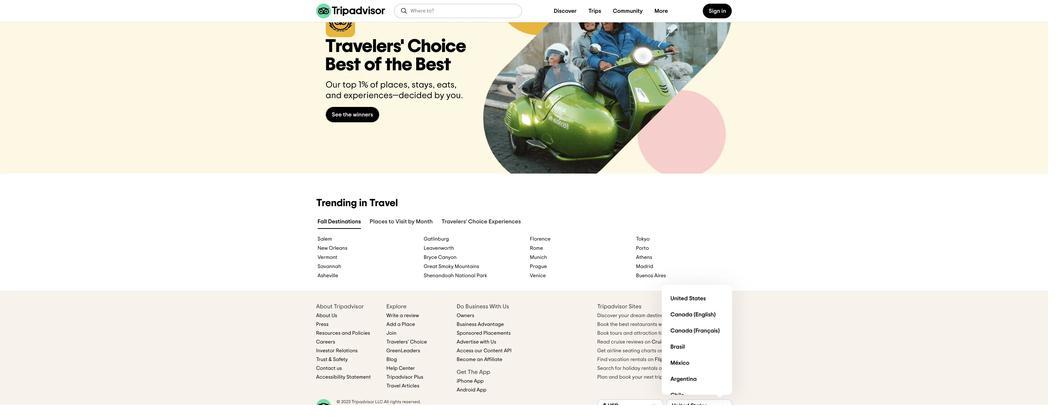 Task type: describe. For each thing, give the bounding box(es) containing it.
llc
[[375, 399, 383, 404]]

visit
[[396, 219, 407, 224]]

Search search field
[[411, 8, 515, 14]]

viator link
[[682, 331, 697, 336]]

gatlinburg
[[424, 237, 449, 242]]

iphone app link
[[457, 379, 484, 384]]

choice inside the explore write a review add a place join travelers' choice greenleaders blog help center tripadvisor plus travel articles
[[410, 339, 427, 345]]

business advantage link
[[457, 322, 504, 327]]

write
[[387, 313, 399, 318]]

(français)
[[694, 328, 720, 334]]

chile link
[[668, 387, 726, 403]]

1 vertical spatial business
[[457, 322, 477, 327]]

canada for canada (français)
[[671, 328, 693, 334]]

add
[[387, 322, 396, 327]]

vermont link
[[318, 254, 412, 261]]

0 vertical spatial app
[[479, 369, 490, 375]]

us
[[337, 366, 342, 371]]

travelers' choice experiences button
[[440, 217, 523, 229]]

great smoky mountains link
[[424, 264, 518, 270]]

1 book from the top
[[597, 322, 609, 327]]

place
[[402, 322, 415, 327]]

menu containing united states
[[662, 285, 732, 403]]

cruise
[[652, 339, 667, 345]]

méxico link
[[668, 355, 726, 371]]

android
[[457, 387, 476, 393]]

greenleaders link
[[387, 348, 420, 353]]

0 vertical spatial business
[[466, 304, 488, 309]]

get the app iphone app android app
[[457, 369, 490, 393]]

sponsored
[[457, 331, 482, 336]]

tripadvisor left llc
[[352, 399, 374, 404]]

in for trending
[[359, 198, 367, 208]]

sign in
[[709, 8, 726, 14]]

tripadvisor inside about tripadvisor about us press resources and policies careers investor relations trust & safety contact us accessibility statement
[[334, 304, 364, 309]]

accessibility
[[316, 375, 345, 380]]

on down cruise
[[658, 348, 664, 353]]

bryce canyon
[[424, 255, 457, 260]]

book
[[619, 375, 631, 380]]

with right trip
[[664, 375, 674, 380]]

more button
[[649, 4, 674, 18]]

winners
[[353, 112, 373, 117]]

plan
[[597, 375, 608, 380]]

sponsored placements link
[[457, 331, 511, 336]]

1 vertical spatial app
[[474, 379, 484, 384]]

bryce
[[424, 255, 437, 260]]

2023
[[341, 399, 351, 404]]

about tripadvisor about us press resources and policies careers investor relations trust & safety contact us accessibility statement
[[316, 304, 371, 380]]

orleans
[[329, 246, 348, 251]]

florence link
[[530, 236, 625, 242]]

great smoky mountains
[[424, 264, 479, 269]]

united states
[[671, 296, 706, 302]]

investor
[[316, 348, 335, 353]]

tickets
[[659, 331, 674, 336]]

flipkey link
[[655, 357, 672, 362]]

on down charts
[[648, 357, 654, 362]]

discover inside button
[[554, 8, 577, 14]]

add a place link
[[387, 322, 415, 327]]

jetsetter link
[[685, 313, 706, 318]]

canada for canada (english)
[[671, 312, 693, 318]]

in for sign
[[722, 8, 726, 14]]

on up charts
[[645, 339, 651, 345]]

prague
[[530, 264, 547, 269]]

1 vertical spatial rentals
[[642, 366, 658, 371]]

choice for travelers' choice experiences
[[468, 219, 488, 224]]

about us link
[[316, 313, 337, 318]]

porto
[[636, 246, 649, 251]]

1 vertical spatial your
[[632, 375, 643, 380]]

us for with
[[503, 304, 509, 309]]

advertise
[[457, 339, 479, 345]]

tours
[[610, 331, 622, 336]]

travelers' inside the explore write a review add a place join travelers' choice greenleaders blog help center tripadvisor plus travel articles
[[387, 339, 409, 345]]

great
[[424, 264, 437, 269]]

placements
[[484, 331, 511, 336]]

see the winners link
[[326, 107, 379, 122]]

tokyo link
[[636, 236, 731, 242]]

help center link
[[387, 366, 415, 371]]

best
[[619, 322, 629, 327]]

holiday
[[666, 366, 685, 371]]

travel inside the explore write a review add a place join travelers' choice greenleaders blog help center tripadvisor plus travel articles
[[387, 383, 401, 388]]

community
[[613, 8, 643, 14]]

jetsetter
[[685, 313, 706, 318]]

seat guru link
[[665, 348, 688, 353]]

tokyo
[[636, 237, 650, 242]]

savannah link
[[318, 264, 412, 270]]

see the winners
[[332, 112, 373, 117]]

méxico
[[671, 360, 690, 366]]

blog link
[[387, 357, 397, 362]]

by inside button
[[408, 219, 415, 224]]

brasil link
[[668, 339, 726, 355]]

asheville link
[[318, 273, 412, 279]]

vermont
[[318, 255, 337, 260]]

articles
[[402, 383, 419, 388]]

asheville
[[318, 273, 338, 278]]

of for places,
[[370, 81, 378, 89]]

madrid link
[[636, 264, 731, 270]]

review
[[404, 313, 419, 318]]

leavenworth link
[[424, 245, 518, 252]]

rome link
[[530, 245, 625, 252]]

month
[[416, 219, 433, 224]]

new
[[318, 246, 328, 251]]

&
[[329, 357, 332, 362]]

accessibility statement link
[[316, 375, 371, 380]]

reviews
[[627, 339, 644, 345]]

our
[[475, 348, 483, 353]]

2 book from the top
[[597, 331, 609, 336]]

search
[[597, 366, 614, 371]]

fall
[[318, 219, 327, 224]]

aires
[[655, 273, 666, 278]]

read
[[597, 339, 610, 345]]

content
[[484, 348, 503, 353]]

park
[[477, 273, 487, 278]]

places to visit by month button
[[368, 217, 434, 229]]

iphone
[[457, 379, 473, 384]]

see
[[332, 112, 342, 117]]

venice
[[530, 273, 546, 278]]

more
[[655, 8, 668, 14]]

2 vertical spatial app
[[477, 387, 487, 393]]

find
[[597, 357, 608, 362]]

on down "flipkey"
[[659, 366, 665, 371]]

places to visit by month
[[370, 219, 433, 224]]

api
[[504, 348, 512, 353]]



Task type: locate. For each thing, give the bounding box(es) containing it.
get up iphone
[[457, 369, 467, 375]]

0 vertical spatial travel
[[369, 198, 398, 208]]

1 vertical spatial of
[[370, 81, 378, 89]]

owners
[[457, 313, 474, 318]]

0 vertical spatial your
[[619, 313, 629, 318]]

travelers' inside travelers' choice best of the best
[[326, 37, 404, 56]]

and down our
[[326, 91, 342, 100]]

the up the tours
[[610, 322, 618, 327]]

0 horizontal spatial discover
[[554, 8, 577, 14]]

with up tickets
[[659, 322, 668, 327]]

0 vertical spatial by
[[434, 91, 444, 100]]

rentals up the next
[[642, 366, 658, 371]]

and down "best"
[[623, 331, 633, 336]]

an
[[477, 357, 483, 362]]

1 horizontal spatial your
[[632, 375, 643, 380]]

press
[[316, 322, 329, 327]]

the right see
[[343, 112, 352, 117]]

on up critic
[[675, 331, 681, 336]]

2 about from the top
[[316, 313, 331, 318]]

app
[[479, 369, 490, 375], [474, 379, 484, 384], [477, 387, 487, 393]]

trips
[[589, 8, 601, 14]]

discover up the tours
[[597, 313, 618, 318]]

travelers' inside button
[[442, 219, 467, 224]]

0 vertical spatial a
[[400, 313, 403, 318]]

tripadvisor inside the explore write a review add a place join travelers' choice greenleaders blog help center tripadvisor plus travel articles
[[387, 375, 413, 380]]

by
[[434, 91, 444, 100], [408, 219, 415, 224]]

1 vertical spatial by
[[408, 219, 415, 224]]

0 vertical spatial discover
[[554, 8, 577, 14]]

united states link
[[668, 291, 726, 307]]

us right 'with'
[[503, 304, 509, 309]]

trip
[[655, 375, 663, 380]]

1 horizontal spatial the
[[385, 56, 412, 74]]

0 vertical spatial book
[[597, 322, 609, 327]]

join link
[[387, 331, 398, 336]]

salem
[[318, 237, 332, 242]]

about up press 'link'
[[316, 313, 331, 318]]

the inside travelers' choice best of the best
[[385, 56, 412, 74]]

and down for
[[609, 375, 618, 380]]

1 vertical spatial book
[[597, 331, 609, 336]]

1 horizontal spatial get
[[597, 348, 606, 353]]

canada down united at right bottom
[[671, 312, 693, 318]]

menu
[[662, 285, 732, 403]]

1 horizontal spatial by
[[434, 91, 444, 100]]

savannah
[[318, 264, 341, 269]]

in right sign
[[722, 8, 726, 14]]

1 vertical spatial discover
[[597, 313, 618, 318]]

1 vertical spatial travelers'
[[442, 219, 467, 224]]

business up owners
[[466, 304, 488, 309]]

next
[[644, 375, 654, 380]]

statement
[[347, 375, 371, 380]]

0 vertical spatial in
[[722, 8, 726, 14]]

1 vertical spatial choice
[[468, 219, 488, 224]]

us inside about tripadvisor about us press resources and policies careers investor relations trust & safety contact us accessibility statement
[[332, 313, 337, 318]]

1 horizontal spatial best
[[416, 56, 451, 74]]

community button
[[607, 4, 649, 18]]

safety
[[333, 357, 348, 362]]

1 horizontal spatial in
[[722, 8, 726, 14]]

about up about us link
[[316, 304, 333, 309]]

cruise critic link
[[652, 339, 681, 345]]

write a review link
[[387, 313, 419, 318]]

0 vertical spatial of
[[364, 56, 382, 74]]

top
[[343, 81, 357, 89]]

travelers' for best
[[326, 37, 404, 56]]

and inside about tripadvisor about us press resources and policies careers investor relations trust & safety contact us accessibility statement
[[342, 331, 351, 336]]

0 horizontal spatial in
[[359, 198, 367, 208]]

us up the content
[[491, 339, 496, 345]]

with inside 'do business with us owners business advantage sponsored placements advertise with us access our content api become an affiliate'
[[480, 339, 490, 345]]

places
[[370, 219, 388, 224]]

0 horizontal spatial us
[[332, 313, 337, 318]]

1 canada from the top
[[671, 312, 693, 318]]

best up top
[[326, 56, 361, 74]]

0 vertical spatial choice
[[408, 37, 467, 56]]

in up destinations
[[359, 198, 367, 208]]

1 vertical spatial get
[[457, 369, 467, 375]]

0 horizontal spatial by
[[408, 219, 415, 224]]

get up find
[[597, 348, 606, 353]]

travelers' for experiences
[[442, 219, 467, 224]]

by down eats,
[[434, 91, 444, 100]]

trending
[[316, 198, 357, 208]]

owners link
[[457, 313, 474, 318]]

tripadvisor down help center link
[[387, 375, 413, 380]]

book
[[597, 322, 609, 327], [597, 331, 609, 336]]

0 vertical spatial travelers'
[[326, 37, 404, 56]]

by right visit
[[408, 219, 415, 224]]

and inside our top 1% of places, stays, eats, and experiences—decided by you.
[[326, 91, 342, 100]]

your up "best"
[[619, 313, 629, 318]]

2 horizontal spatial us
[[503, 304, 509, 309]]

become
[[457, 357, 476, 362]]

help
[[387, 366, 398, 371]]

porto link
[[636, 245, 731, 252]]

of inside our top 1% of places, stays, eats, and experiences—decided by you.
[[370, 81, 378, 89]]

1 vertical spatial about
[[316, 313, 331, 318]]

greenleaders
[[387, 348, 420, 353]]

0 vertical spatial the
[[385, 56, 412, 74]]

choice for travelers' choice best of the best
[[408, 37, 467, 56]]

attraction
[[634, 331, 658, 336]]

tab list
[[307, 215, 741, 230]]

by inside our top 1% of places, stays, eats, and experiences—decided by you.
[[434, 91, 444, 100]]

us for about
[[332, 313, 337, 318]]

app down iphone app link
[[477, 387, 487, 393]]

discover inside the tripadvisor sites discover your dream destination with jetsetter book the best restaurants with book tours and attraction tickets on viator read cruise reviews on cruise critic get airline seating charts on seat guru find vacation rentals on flipkey search for holiday rentals on holiday lettings plan and book your next trip with reco trip designers
[[597, 313, 618, 318]]

tripadvisor
[[334, 304, 364, 309], [597, 304, 628, 309], [387, 375, 413, 380], [352, 399, 374, 404]]

0 horizontal spatial get
[[457, 369, 467, 375]]

bryce canyon link
[[424, 254, 518, 261]]

madrid
[[636, 264, 653, 269]]

tripadvisor image
[[316, 4, 385, 18]]

0 horizontal spatial best
[[326, 56, 361, 74]]

dream
[[630, 313, 646, 318]]

1 vertical spatial in
[[359, 198, 367, 208]]

contact us link
[[316, 366, 342, 371]]

investor relations link
[[316, 348, 358, 353]]

business down owners link
[[457, 322, 477, 327]]

national
[[455, 273, 476, 278]]

affiliate
[[484, 357, 503, 362]]

access our content api link
[[457, 348, 512, 353]]

travelers'
[[326, 37, 404, 56], [442, 219, 467, 224], [387, 339, 409, 345]]

get inside the tripadvisor sites discover your dream destination with jetsetter book the best restaurants with book tours and attraction tickets on viator read cruise reviews on cruise critic get airline seating charts on seat guru find vacation rentals on flipkey search for holiday rentals on holiday lettings plan and book your next trip with reco trip designers
[[597, 348, 606, 353]]

1 horizontal spatial discover
[[597, 313, 618, 318]]

best
[[326, 56, 361, 74], [416, 56, 451, 74]]

best up stays,
[[416, 56, 451, 74]]

search image
[[400, 7, 408, 15]]

2 horizontal spatial the
[[610, 322, 618, 327]]

with up access our content api link
[[480, 339, 490, 345]]

0 vertical spatial us
[[503, 304, 509, 309]]

of inside travelers' choice best of the best
[[364, 56, 382, 74]]

sites
[[629, 304, 642, 309]]

tripadvisor inside the tripadvisor sites discover your dream destination with jetsetter book the best restaurants with book tours and attraction tickets on viator read cruise reviews on cruise critic get airline seating charts on seat guru find vacation rentals on flipkey search for holiday rentals on holiday lettings plan and book your next trip with reco trip designers
[[597, 304, 628, 309]]

tripadvisor up about us link
[[334, 304, 364, 309]]

sign in link
[[703, 4, 732, 18]]

1 vertical spatial a
[[397, 322, 401, 327]]

0 horizontal spatial the
[[343, 112, 352, 117]]

travel down tripadvisor plus link
[[387, 383, 401, 388]]

tab list containing fall destinations
[[307, 215, 741, 230]]

mountains
[[455, 264, 479, 269]]

2 vertical spatial choice
[[410, 339, 427, 345]]

a
[[400, 313, 403, 318], [397, 322, 401, 327]]

the up places,
[[385, 56, 412, 74]]

discover left the trips
[[554, 8, 577, 14]]

for
[[615, 366, 622, 371]]

1 vertical spatial canada
[[671, 328, 693, 334]]

0 vertical spatial about
[[316, 304, 333, 309]]

android app link
[[457, 387, 487, 393]]

app down the
[[474, 379, 484, 384]]

get inside get the app iphone app android app
[[457, 369, 467, 375]]

choice inside travelers' choice best of the best
[[408, 37, 467, 56]]

and left policies
[[342, 331, 351, 336]]

of for the
[[364, 56, 382, 74]]

your down "holiday" at right
[[632, 375, 643, 380]]

careers link
[[316, 339, 335, 345]]

canada (français)
[[671, 328, 720, 334]]

our
[[326, 81, 341, 89]]

the inside the tripadvisor sites discover your dream destination with jetsetter book the best restaurants with book tours and attraction tickets on viator read cruise reviews on cruise critic get airline seating charts on seat guru find vacation rentals on flipkey search for holiday rentals on holiday lettings plan and book your next trip with reco trip designers
[[610, 322, 618, 327]]

choice inside button
[[468, 219, 488, 224]]

1 vertical spatial us
[[332, 313, 337, 318]]

0 vertical spatial canada
[[671, 312, 693, 318]]

brasil
[[671, 344, 685, 350]]

discover
[[554, 8, 577, 14], [597, 313, 618, 318]]

fall destinations
[[318, 219, 361, 224]]

tripadvisor plus link
[[387, 375, 423, 380]]

holiday lettings link
[[666, 366, 704, 371]]

munich link
[[530, 254, 625, 261]]

florence
[[530, 237, 551, 242]]

all
[[384, 399, 389, 404]]

discover button
[[548, 4, 583, 18]]

your
[[619, 313, 629, 318], [632, 375, 643, 380]]

us up the resources
[[332, 313, 337, 318]]

2 vertical spatial travelers'
[[387, 339, 409, 345]]

travel up 'places' on the left bottom of the page
[[369, 198, 398, 208]]

of up 1%
[[364, 56, 382, 74]]

a right the add
[[397, 322, 401, 327]]

1 about from the top
[[316, 304, 333, 309]]

canada up critic
[[671, 328, 693, 334]]

lettings
[[686, 366, 704, 371]]

contact
[[316, 366, 336, 371]]

2 canada from the top
[[671, 328, 693, 334]]

canada (français) link
[[668, 323, 726, 339]]

rentals
[[631, 357, 647, 362], [642, 366, 658, 371]]

rentals up "holiday" at right
[[631, 357, 647, 362]]

0 vertical spatial get
[[597, 348, 606, 353]]

canada (english) link
[[668, 307, 726, 323]]

with left jetsetter link
[[674, 313, 684, 318]]

tripadvisor up "best"
[[597, 304, 628, 309]]

1 horizontal spatial us
[[491, 339, 496, 345]]

a up 'add a place' link
[[400, 313, 403, 318]]

1 vertical spatial the
[[343, 112, 352, 117]]

you.
[[446, 91, 463, 100]]

app right the
[[479, 369, 490, 375]]

experiences—decided
[[344, 91, 433, 100]]

and
[[326, 91, 342, 100], [342, 331, 351, 336], [623, 331, 633, 336], [609, 375, 618, 380]]

in inside 'link'
[[722, 8, 726, 14]]

2 vertical spatial us
[[491, 339, 496, 345]]

1 vertical spatial travel
[[387, 383, 401, 388]]

2 vertical spatial the
[[610, 322, 618, 327]]

blog
[[387, 357, 397, 362]]

rights
[[390, 399, 401, 404]]

of right 1%
[[370, 81, 378, 89]]

0 horizontal spatial your
[[619, 313, 629, 318]]

travelers' choice best of the best
[[326, 37, 467, 74]]

0 vertical spatial rentals
[[631, 357, 647, 362]]

stays,
[[412, 81, 435, 89]]

1 best from the left
[[326, 56, 361, 74]]

1%
[[359, 81, 368, 89]]

join
[[387, 331, 397, 336]]

None search field
[[395, 4, 521, 18]]

the
[[385, 56, 412, 74], [343, 112, 352, 117], [610, 322, 618, 327]]

2 best from the left
[[416, 56, 451, 74]]

athens
[[636, 255, 652, 260]]

states
[[689, 296, 706, 302]]



Task type: vqa. For each thing, say whether or not it's contained in the screenshot.
Community
yes



